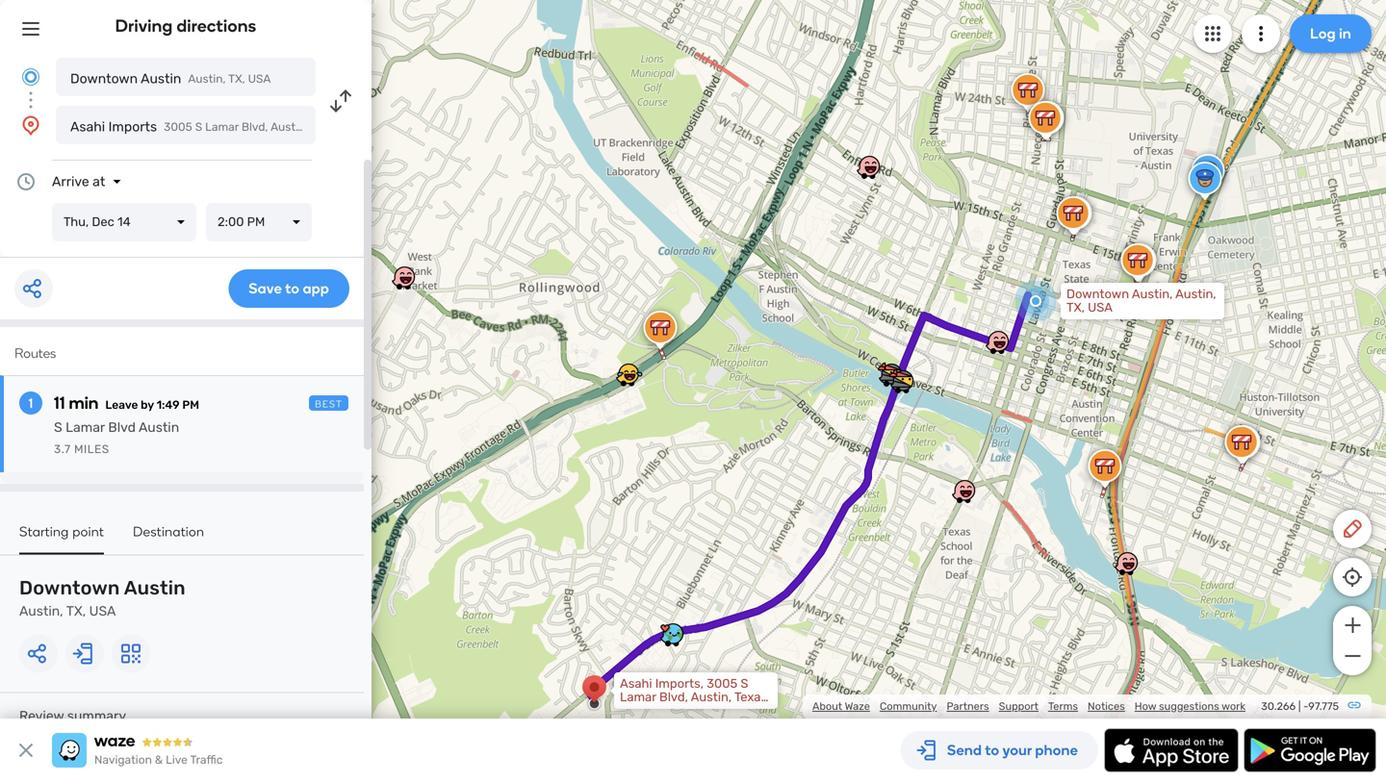 Task type: vqa. For each thing, say whether or not it's contained in the screenshot.
right S
yes



Task type: locate. For each thing, give the bounding box(es) containing it.
0 horizontal spatial states
[[385, 120, 420, 134]]

1 horizontal spatial s
[[195, 120, 202, 134]]

3005 for imports,
[[707, 677, 738, 692]]

1 vertical spatial 3005
[[707, 677, 738, 692]]

asahi for imports
[[70, 119, 105, 135]]

location image
[[19, 114, 42, 137]]

3005 right imports at top left
[[164, 120, 192, 134]]

miles
[[74, 443, 110, 456]]

starting
[[19, 524, 69, 540]]

austin down driving
[[141, 71, 181, 87]]

1 vertical spatial pm
[[182, 399, 199, 412]]

suggestions
[[1159, 700, 1219, 713]]

1 vertical spatial asahi
[[620, 677, 652, 692]]

s inside asahi imports 3005 s lamar blvd, austin, texas, united states
[[195, 120, 202, 134]]

0 horizontal spatial texas,
[[311, 120, 344, 134]]

destination
[[133, 524, 204, 540]]

2 vertical spatial usa
[[89, 604, 116, 619]]

0 vertical spatial 3005
[[164, 120, 192, 134]]

states for imports
[[385, 120, 420, 134]]

states inside asahi imports, 3005 s lamar blvd, austin, texas, united states
[[662, 704, 700, 719]]

thu, dec 14
[[64, 215, 131, 230]]

s right imports,
[[741, 677, 748, 692]]

united inside asahi imports, 3005 s lamar blvd, austin, texas, united states
[[620, 704, 659, 719]]

min
[[69, 393, 99, 413]]

downtown
[[70, 71, 138, 87], [1067, 287, 1129, 302], [19, 577, 120, 600]]

austin down destination button at the left
[[124, 577, 186, 600]]

&
[[155, 754, 163, 767]]

3005
[[164, 120, 192, 134], [707, 677, 738, 692]]

1 vertical spatial united
[[620, 704, 659, 719]]

2 horizontal spatial tx,
[[1067, 300, 1085, 315]]

usa
[[248, 72, 271, 86], [1088, 300, 1113, 315], [89, 604, 116, 619]]

0 vertical spatial texas,
[[311, 120, 344, 134]]

blvd, for imports,
[[659, 690, 688, 705]]

best
[[315, 399, 343, 410]]

texas,
[[311, 120, 344, 134], [734, 690, 770, 705]]

1 vertical spatial downtown
[[1067, 287, 1129, 302]]

s right imports at top left
[[195, 120, 202, 134]]

0 vertical spatial united
[[347, 120, 383, 134]]

3005 right imports,
[[707, 677, 738, 692]]

austin
[[141, 71, 181, 87], [139, 420, 179, 436], [124, 577, 186, 600]]

3005 inside asahi imports 3005 s lamar blvd, austin, texas, united states
[[164, 120, 192, 134]]

1 horizontal spatial texas,
[[734, 690, 770, 705]]

texas, for imports,
[[734, 690, 770, 705]]

directions
[[177, 15, 256, 36]]

0 horizontal spatial s
[[54, 420, 62, 436]]

states inside asahi imports 3005 s lamar blvd, austin, texas, united states
[[385, 120, 420, 134]]

2 horizontal spatial lamar
[[620, 690, 656, 705]]

united for imports,
[[620, 704, 659, 719]]

austin, inside asahi imports, 3005 s lamar blvd, austin, texas, united states
[[691, 690, 732, 705]]

3005 inside asahi imports, 3005 s lamar blvd, austin, texas, united states
[[707, 677, 738, 692]]

0 vertical spatial downtown austin austin, tx, usa
[[70, 71, 271, 87]]

1 horizontal spatial lamar
[[205, 120, 239, 134]]

1 vertical spatial tx,
[[1067, 300, 1085, 315]]

0 horizontal spatial 3005
[[164, 120, 192, 134]]

united inside asahi imports 3005 s lamar blvd, austin, texas, united states
[[347, 120, 383, 134]]

0 horizontal spatial pm
[[182, 399, 199, 412]]

asahi left imports at top left
[[70, 119, 105, 135]]

pm right 2:00
[[247, 215, 265, 230]]

0 vertical spatial states
[[385, 120, 420, 134]]

blvd, for imports
[[242, 120, 268, 134]]

1 vertical spatial lamar
[[66, 420, 105, 436]]

asahi inside asahi imports, 3005 s lamar blvd, austin, texas, united states
[[620, 677, 652, 692]]

downtown austin, austin, tx, usa
[[1067, 287, 1216, 315]]

leave
[[105, 399, 138, 412]]

s inside asahi imports, 3005 s lamar blvd, austin, texas, united states
[[741, 677, 748, 692]]

thu, dec 14 list box
[[52, 203, 196, 242]]

1 horizontal spatial 3005
[[707, 677, 738, 692]]

texas, inside asahi imports, 3005 s lamar blvd, austin, texas, united states
[[734, 690, 770, 705]]

1
[[29, 395, 33, 412]]

lamar inside asahi imports 3005 s lamar blvd, austin, texas, united states
[[205, 120, 239, 134]]

usa inside downtown austin, austin, tx, usa
[[1088, 300, 1113, 315]]

texas, inside asahi imports 3005 s lamar blvd, austin, texas, united states
[[311, 120, 344, 134]]

downtown austin austin, tx, usa down the point at the bottom left of page
[[19, 577, 186, 619]]

11 min leave by 1:49 pm
[[54, 393, 199, 413]]

1 horizontal spatial usa
[[248, 72, 271, 86]]

pm right 1:49
[[182, 399, 199, 412]]

1 vertical spatial austin
[[139, 420, 179, 436]]

0 horizontal spatial blvd,
[[242, 120, 268, 134]]

blvd,
[[242, 120, 268, 134], [659, 690, 688, 705]]

2 vertical spatial downtown
[[19, 577, 120, 600]]

lamar inside asahi imports, 3005 s lamar blvd, austin, texas, united states
[[620, 690, 656, 705]]

0 vertical spatial asahi
[[70, 119, 105, 135]]

0 horizontal spatial asahi
[[70, 119, 105, 135]]

lamar for imports
[[205, 120, 239, 134]]

asahi left imports,
[[620, 677, 652, 692]]

lamar
[[205, 120, 239, 134], [66, 420, 105, 436], [620, 690, 656, 705]]

austin,
[[188, 72, 226, 86], [271, 120, 308, 134], [1132, 287, 1173, 302], [1176, 287, 1216, 302], [19, 604, 63, 619], [691, 690, 732, 705]]

driving
[[115, 15, 173, 36]]

tx,
[[228, 72, 245, 86], [1067, 300, 1085, 315], [66, 604, 86, 619]]

pm
[[247, 215, 265, 230], [182, 399, 199, 412]]

0 vertical spatial tx,
[[228, 72, 245, 86]]

imports
[[108, 119, 157, 135]]

navigation & live traffic
[[94, 754, 223, 767]]

1 horizontal spatial states
[[662, 704, 700, 719]]

30.266 | -97.775
[[1261, 700, 1339, 713]]

2:00 pm list box
[[206, 203, 312, 242]]

2 vertical spatial s
[[741, 677, 748, 692]]

2 horizontal spatial s
[[741, 677, 748, 692]]

1 vertical spatial states
[[662, 704, 700, 719]]

0 vertical spatial s
[[195, 120, 202, 134]]

s up "3.7"
[[54, 420, 62, 436]]

link image
[[1347, 698, 1362, 713]]

0 vertical spatial lamar
[[205, 120, 239, 134]]

11
[[54, 393, 65, 413]]

1 horizontal spatial pm
[[247, 215, 265, 230]]

united
[[347, 120, 383, 134], [620, 704, 659, 719]]

0 vertical spatial usa
[[248, 72, 271, 86]]

austin inside s lamar blvd austin 3.7 miles
[[139, 420, 179, 436]]

pm inside 11 min leave by 1:49 pm
[[182, 399, 199, 412]]

0 horizontal spatial united
[[347, 120, 383, 134]]

s for imports
[[195, 120, 202, 134]]

1 horizontal spatial united
[[620, 704, 659, 719]]

how
[[1135, 700, 1156, 713]]

s
[[195, 120, 202, 134], [54, 420, 62, 436], [741, 677, 748, 692]]

states
[[385, 120, 420, 134], [662, 704, 700, 719]]

0 horizontal spatial lamar
[[66, 420, 105, 436]]

asahi
[[70, 119, 105, 135], [620, 677, 652, 692]]

0 vertical spatial pm
[[247, 215, 265, 230]]

2 vertical spatial lamar
[[620, 690, 656, 705]]

1 vertical spatial usa
[[1088, 300, 1113, 315]]

2 vertical spatial austin
[[124, 577, 186, 600]]

downtown austin austin, tx, usa
[[70, 71, 271, 87], [19, 577, 186, 619]]

austin down 1:49
[[139, 420, 179, 436]]

blvd, inside asahi imports, 3005 s lamar blvd, austin, texas, united states
[[659, 690, 688, 705]]

blvd, inside asahi imports 3005 s lamar blvd, austin, texas, united states
[[242, 120, 268, 134]]

0 vertical spatial blvd,
[[242, 120, 268, 134]]

2 vertical spatial tx,
[[66, 604, 86, 619]]

1 horizontal spatial blvd,
[[659, 690, 688, 705]]

downtown austin austin, tx, usa down driving directions
[[70, 71, 271, 87]]

0 vertical spatial austin
[[141, 71, 181, 87]]

x image
[[14, 739, 38, 762]]

1 horizontal spatial tx,
[[228, 72, 245, 86]]

1 vertical spatial s
[[54, 420, 62, 436]]

support
[[999, 700, 1039, 713]]

1 horizontal spatial asahi
[[620, 677, 652, 692]]

1 vertical spatial blvd,
[[659, 690, 688, 705]]

1 vertical spatial texas,
[[734, 690, 770, 705]]

2 horizontal spatial usa
[[1088, 300, 1113, 315]]



Task type: describe. For each thing, give the bounding box(es) containing it.
starting point
[[19, 524, 104, 540]]

14
[[117, 215, 131, 230]]

partners link
[[947, 700, 989, 713]]

zoom in image
[[1340, 614, 1365, 637]]

community
[[880, 700, 937, 713]]

tx, inside downtown austin, austin, tx, usa
[[1067, 300, 1085, 315]]

pencil image
[[1341, 518, 1364, 541]]

-
[[1304, 700, 1309, 713]]

point
[[72, 524, 104, 540]]

zoom out image
[[1340, 645, 1365, 668]]

about waze community partners support terms notices how suggestions work
[[812, 700, 1246, 713]]

live
[[166, 754, 188, 767]]

about
[[812, 700, 842, 713]]

thu,
[[64, 215, 89, 230]]

about waze link
[[812, 700, 870, 713]]

pm inside list box
[[247, 215, 265, 230]]

1:49
[[157, 399, 180, 412]]

2:00 pm
[[218, 215, 265, 230]]

0 vertical spatial downtown
[[70, 71, 138, 87]]

texas, for imports
[[311, 120, 344, 134]]

3005 for imports
[[164, 120, 192, 134]]

0 horizontal spatial tx,
[[66, 604, 86, 619]]

clock image
[[14, 170, 38, 193]]

at
[[93, 174, 105, 190]]

asahi imports, 3005 s lamar blvd, austin, texas, united states
[[620, 677, 770, 719]]

navigation
[[94, 754, 152, 767]]

30.266
[[1261, 700, 1296, 713]]

routes
[[14, 345, 56, 361]]

0 horizontal spatial usa
[[89, 604, 116, 619]]

austin inside downtown austin austin, tx, usa
[[124, 577, 186, 600]]

2:00
[[218, 215, 244, 230]]

starting point button
[[19, 524, 104, 555]]

united for imports
[[347, 120, 383, 134]]

review summary
[[19, 709, 126, 724]]

97.775
[[1309, 700, 1339, 713]]

community link
[[880, 700, 937, 713]]

partners
[[947, 700, 989, 713]]

driving directions
[[115, 15, 256, 36]]

dec
[[92, 215, 114, 230]]

waze
[[845, 700, 870, 713]]

by
[[141, 399, 154, 412]]

|
[[1298, 700, 1301, 713]]

current location image
[[19, 65, 42, 89]]

asahi imports 3005 s lamar blvd, austin, texas, united states
[[70, 119, 420, 135]]

notices
[[1088, 700, 1125, 713]]

downtown inside downtown austin, austin, tx, usa
[[1067, 287, 1129, 302]]

lamar inside s lamar blvd austin 3.7 miles
[[66, 420, 105, 436]]

work
[[1222, 700, 1246, 713]]

destination button
[[133, 524, 204, 553]]

states for imports,
[[662, 704, 700, 719]]

traffic
[[190, 754, 223, 767]]

how suggestions work link
[[1135, 700, 1246, 713]]

austin, inside asahi imports 3005 s lamar blvd, austin, texas, united states
[[271, 120, 308, 134]]

arrive at
[[52, 174, 105, 190]]

blvd
[[108, 420, 136, 436]]

asahi for imports,
[[620, 677, 652, 692]]

s for imports,
[[741, 677, 748, 692]]

terms
[[1048, 700, 1078, 713]]

summary
[[67, 709, 126, 724]]

1 vertical spatial downtown austin austin, tx, usa
[[19, 577, 186, 619]]

lamar for imports,
[[620, 690, 656, 705]]

support link
[[999, 700, 1039, 713]]

arrive
[[52, 174, 89, 190]]

s inside s lamar blvd austin 3.7 miles
[[54, 420, 62, 436]]

imports,
[[655, 677, 704, 692]]

review
[[19, 709, 64, 724]]

s lamar blvd austin 3.7 miles
[[54, 420, 179, 456]]

notices link
[[1088, 700, 1125, 713]]

terms link
[[1048, 700, 1078, 713]]

3.7
[[54, 443, 71, 456]]



